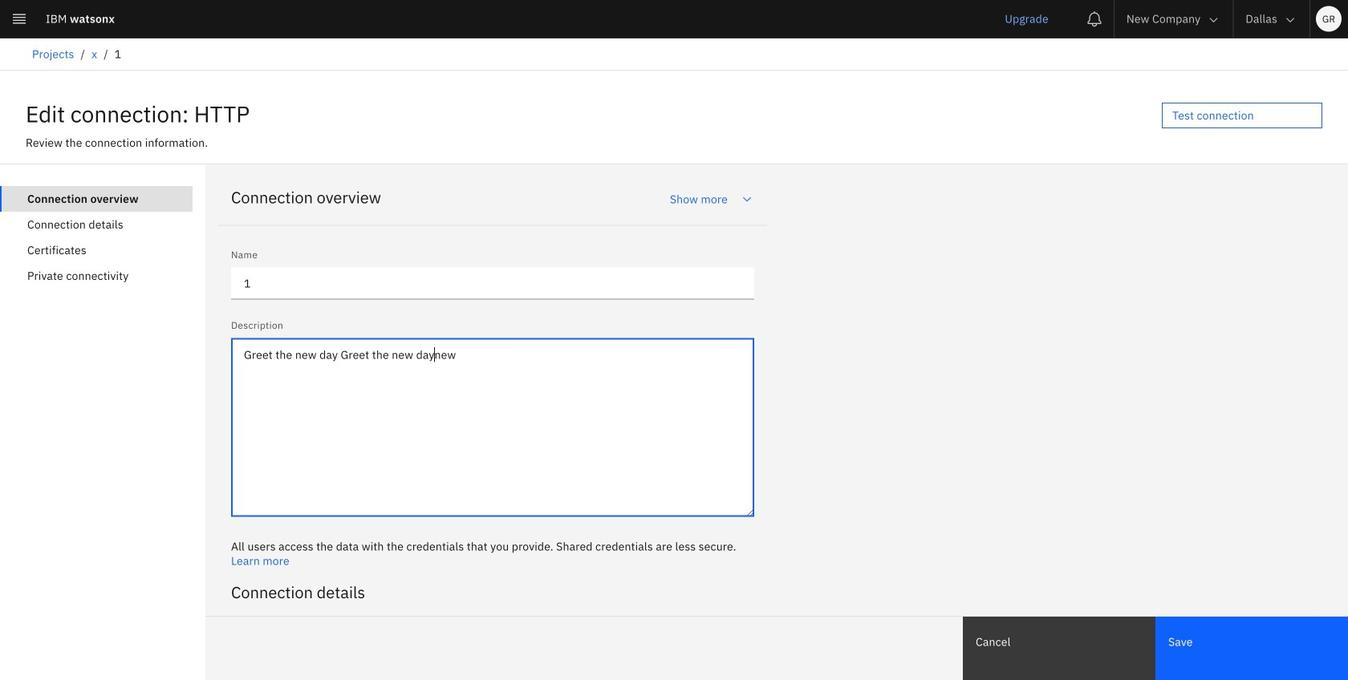 Task type: describe. For each thing, give the bounding box(es) containing it.
Connection description text field
[[231, 338, 755, 517]]

action bar element
[[0, 39, 1349, 71]]

arrow image
[[1208, 14, 1221, 26]]

arrow image
[[1285, 14, 1297, 26]]

Connection name text field
[[231, 268, 755, 300]]



Task type: locate. For each thing, give the bounding box(es) containing it.
None text field
[[231, 636, 755, 668]]

global navigation element
[[0, 0, 1349, 681]]

notifications image
[[1087, 11, 1103, 27]]



Task type: vqa. For each thing, say whether or not it's contained in the screenshot.
After you create or join spaces, they will appear here. "image"
no



